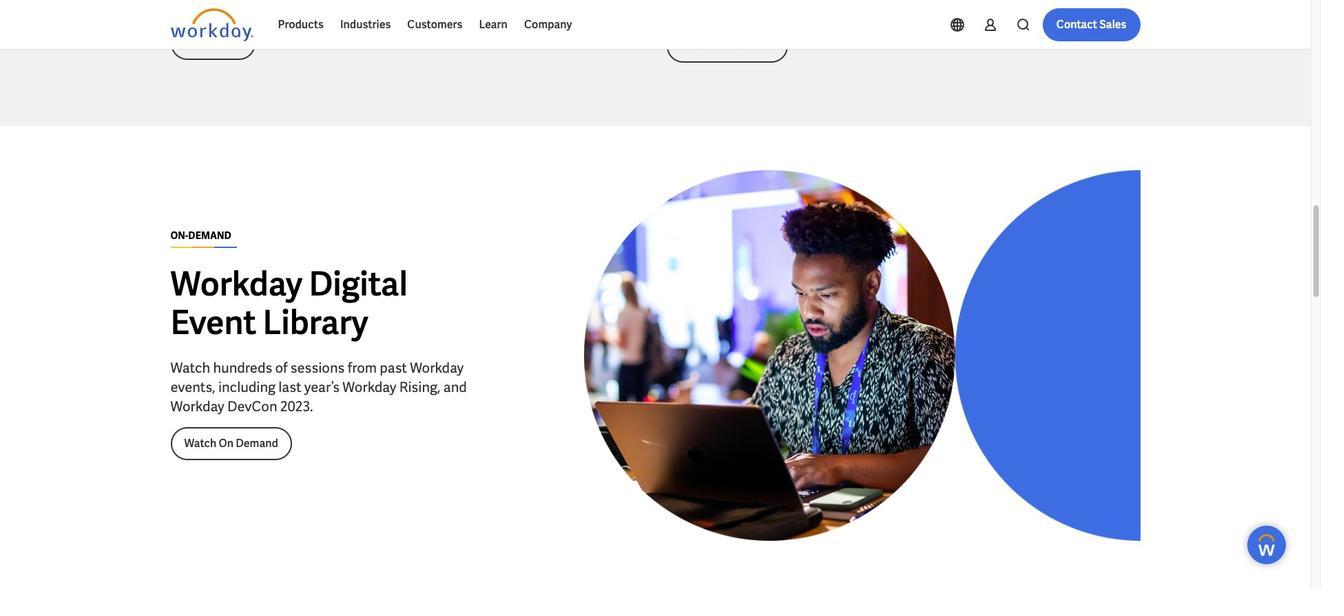 Task type: describe. For each thing, give the bounding box(es) containing it.
digital
[[309, 262, 408, 305]]

events,
[[171, 378, 215, 396]]

watch for bottom watch on demand link
[[184, 436, 217, 451]]

1 horizontal spatial watch on demand link
[[667, 29, 788, 62]]

watch on demand for the right watch on demand link
[[680, 38, 774, 53]]

more
[[215, 36, 242, 50]]

workday up rising,
[[410, 359, 464, 377]]

1 vertical spatial demand
[[236, 436, 278, 451]]

event
[[171, 301, 256, 344]]

of
[[275, 359, 288, 377]]

on for the right watch on demand link
[[715, 38, 730, 53]]

watch on demand for bottom watch on demand link
[[184, 436, 278, 451]]

on-demand
[[171, 229, 231, 242]]

company button
[[516, 8, 581, 41]]

sales
[[1100, 17, 1127, 32]]

hundreds
[[213, 359, 272, 377]]

year's
[[304, 378, 340, 396]]

1 vertical spatial watch on demand link
[[171, 427, 292, 460]]

workday down from
[[343, 378, 397, 396]]

on for bottom watch on demand link
[[219, 436, 234, 451]]

watch inside "watch hundreds of sessions from past workday events, including last year's workday rising, and workday devcon 2023."
[[171, 359, 210, 377]]

1 horizontal spatial demand
[[732, 38, 774, 53]]

contact
[[1057, 17, 1098, 32]]

from
[[348, 359, 377, 377]]

customers
[[407, 17, 463, 32]]

products button
[[270, 8, 332, 41]]

library
[[263, 301, 368, 344]]

man looking at laptop computer. image
[[584, 170, 1141, 541]]



Task type: vqa. For each thing, say whether or not it's contained in the screenshot.
Man looking at laptop computer. IMAGE
yes



Task type: locate. For each thing, give the bounding box(es) containing it.
past
[[380, 359, 407, 377]]

products
[[278, 17, 324, 32]]

demand
[[732, 38, 774, 53], [236, 436, 278, 451]]

0 horizontal spatial watch on demand
[[184, 436, 278, 451]]

demand
[[188, 229, 231, 242]]

and
[[444, 378, 467, 396]]

watch for the right watch on demand link
[[680, 38, 713, 53]]

1 vertical spatial watch
[[171, 359, 210, 377]]

workday digital event library
[[171, 262, 408, 344]]

customers button
[[399, 8, 471, 41]]

1 vertical spatial on
[[219, 436, 234, 451]]

workday down demand
[[171, 262, 302, 305]]

workday down "events,"
[[171, 398, 224, 415]]

industries button
[[332, 8, 399, 41]]

including
[[218, 378, 276, 396]]

0 vertical spatial demand
[[732, 38, 774, 53]]

contact sales
[[1057, 17, 1127, 32]]

0 horizontal spatial demand
[[236, 436, 278, 451]]

0 horizontal spatial watch on demand link
[[171, 427, 292, 460]]

watch
[[680, 38, 713, 53], [171, 359, 210, 377], [184, 436, 217, 451]]

workday inside workday digital event library
[[171, 262, 302, 305]]

learn for learn more
[[184, 36, 213, 50]]

0 vertical spatial learn
[[479, 17, 508, 32]]

learn inside 'dropdown button'
[[479, 17, 508, 32]]

learn left more
[[184, 36, 213, 50]]

learn for learn
[[479, 17, 508, 32]]

1 vertical spatial watch on demand
[[184, 436, 278, 451]]

1 horizontal spatial learn
[[479, 17, 508, 32]]

1 horizontal spatial watch on demand
[[680, 38, 774, 53]]

0 horizontal spatial on
[[219, 436, 234, 451]]

watch on demand link
[[667, 29, 788, 62], [171, 427, 292, 460]]

watch on demand
[[680, 38, 774, 53], [184, 436, 278, 451]]

learn more link
[[171, 27, 255, 60]]

workday
[[171, 262, 302, 305], [410, 359, 464, 377], [343, 378, 397, 396], [171, 398, 224, 415]]

1 horizontal spatial on
[[715, 38, 730, 53]]

0 vertical spatial watch on demand link
[[667, 29, 788, 62]]

company
[[524, 17, 572, 32]]

0 horizontal spatial learn
[[184, 36, 213, 50]]

on-
[[171, 229, 188, 242]]

0 vertical spatial watch on demand
[[680, 38, 774, 53]]

2023.
[[280, 398, 313, 415]]

contact sales link
[[1043, 8, 1141, 41]]

devcon
[[227, 398, 277, 415]]

0 vertical spatial on
[[715, 38, 730, 53]]

0 vertical spatial watch
[[680, 38, 713, 53]]

learn more
[[184, 36, 242, 50]]

1 vertical spatial learn
[[184, 36, 213, 50]]

learn button
[[471, 8, 516, 41]]

learn
[[479, 17, 508, 32], [184, 36, 213, 50]]

go to the homepage image
[[171, 8, 253, 41]]

rising,
[[399, 378, 441, 396]]

on
[[715, 38, 730, 53], [219, 436, 234, 451]]

2 vertical spatial watch
[[184, 436, 217, 451]]

learn left company
[[479, 17, 508, 32]]

watch hundreds of sessions from past workday events, including last year's workday rising, and workday devcon 2023.
[[171, 359, 467, 415]]

industries
[[340, 17, 391, 32]]

sessions
[[291, 359, 345, 377]]

last
[[279, 378, 301, 396]]



